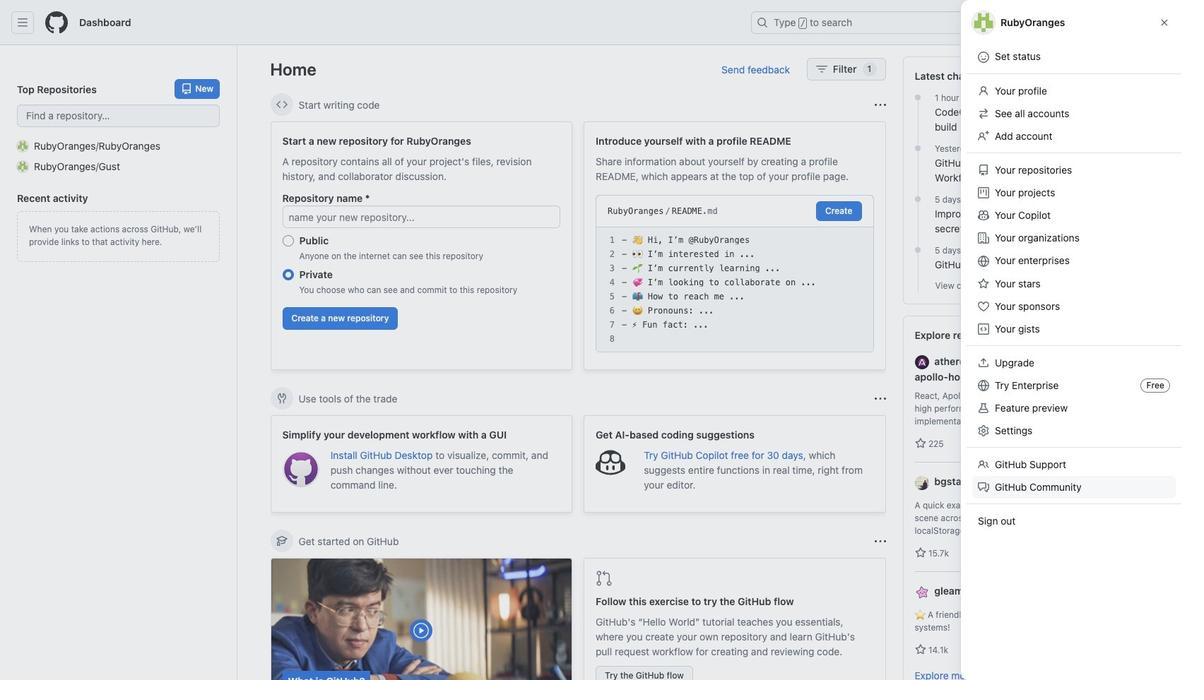Task type: locate. For each thing, give the bounding box(es) containing it.
explore repositories navigation
[[903, 316, 1154, 681]]

0 vertical spatial dot fill image
[[912, 194, 924, 205]]

explore element
[[903, 57, 1154, 681]]

1 vertical spatial dot fill image
[[912, 245, 924, 256]]

dot fill image
[[912, 92, 924, 103], [912, 143, 924, 154]]

dot fill image
[[912, 194, 924, 205], [912, 245, 924, 256]]

star image
[[915, 438, 926, 450], [915, 548, 926, 559]]

1 vertical spatial dot fill image
[[912, 143, 924, 154]]

1 vertical spatial star image
[[915, 548, 926, 559]]

2 dot fill image from the top
[[912, 143, 924, 154]]

2 dot fill image from the top
[[912, 245, 924, 256]]

2 star image from the top
[[915, 548, 926, 559]]

homepage image
[[45, 11, 68, 34]]

0 vertical spatial dot fill image
[[912, 92, 924, 103]]

account element
[[0, 45, 237, 681]]

0 vertical spatial star image
[[915, 438, 926, 450]]

1 star image from the top
[[915, 438, 926, 450]]



Task type: vqa. For each thing, say whether or not it's contained in the screenshot.
Explore repositories navigation
yes



Task type: describe. For each thing, give the bounding box(es) containing it.
command palette image
[[982, 17, 993, 28]]

plus image
[[1025, 17, 1037, 28]]

triangle down image
[[1042, 17, 1054, 28]]

1 dot fill image from the top
[[912, 194, 924, 205]]

star image
[[915, 645, 926, 656]]

1 dot fill image from the top
[[912, 92, 924, 103]]



